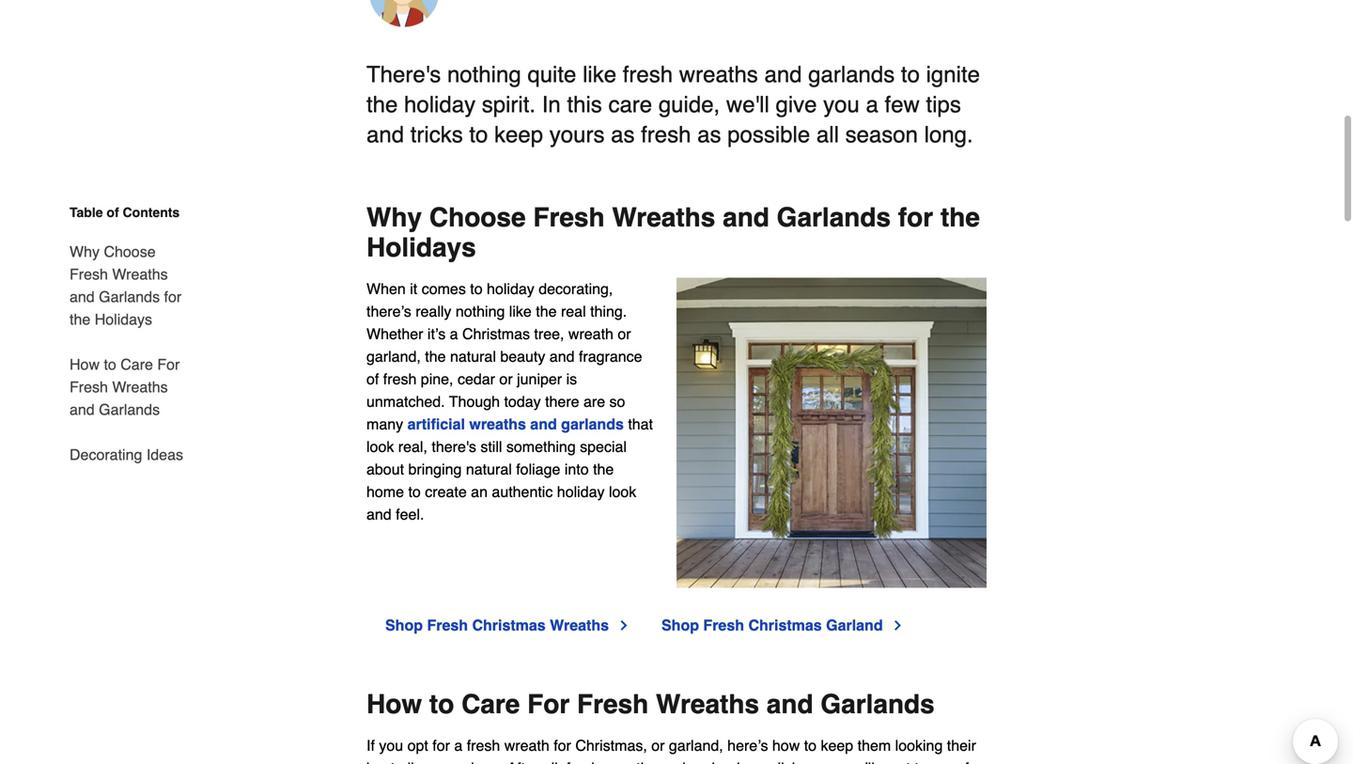 Task type: describe. For each thing, give the bounding box(es) containing it.
you inside there's nothing quite like fresh wreaths and garlands to ignite the holiday spirit. in this care guide, we'll give you a few tips and tricks to keep yours as fresh as possible all season long.
[[823, 92, 860, 118]]

and inside if you opt for a fresh wreath for christmas, or garland, here's how to keep them looking their best all season long. after all, fresh wreaths and garlands are living, so you'll want to care fo
[[661, 759, 686, 764]]

living,
[[778, 759, 816, 764]]

foliage
[[516, 461, 560, 478]]

the inside table of contents element
[[70, 311, 90, 328]]

unmatched.
[[367, 393, 445, 410]]

special
[[580, 438, 627, 455]]

why inside table of contents element
[[70, 243, 100, 260]]

authentic
[[492, 483, 553, 501]]

decorating ideas
[[70, 446, 183, 463]]

how inside table of contents element
[[70, 356, 100, 373]]

1 horizontal spatial why choose fresh wreaths and garlands for the holidays
[[367, 203, 980, 263]]

holiday inside when it comes to holiday decorating, there's really nothing like the real thing. whether it's a christmas tree, wreath or garland, the natural beauty and fragrance of fresh pine, cedar or juniper is unmatched. though today there are so many
[[487, 280, 535, 298]]

so inside when it comes to holiday decorating, there's really nothing like the real thing. whether it's a christmas tree, wreath or garland, the natural beauty and fragrance of fresh pine, cedar or juniper is unmatched. though today there are so many
[[609, 393, 625, 410]]

how to care for fresh wreaths and garlands inside table of contents element
[[70, 356, 180, 418]]

like inside when it comes to holiday decorating, there's really nothing like the real thing. whether it's a christmas tree, wreath or garland, the natural beauty and fragrance of fresh pine, cedar or juniper is unmatched. though today there are so many
[[509, 303, 532, 320]]

few
[[885, 92, 920, 118]]

1 vertical spatial care
[[462, 689, 520, 719]]

feel.
[[396, 506, 424, 523]]

all,
[[543, 759, 562, 764]]

nothing inside when it comes to holiday decorating, there's really nothing like the real thing. whether it's a christmas tree, wreath or garland, the natural beauty and fragrance of fresh pine, cedar or juniper is unmatched. though today there are so many
[[456, 303, 505, 320]]

fresh up guide,
[[623, 62, 673, 88]]

to inside table of contents element
[[104, 356, 116, 373]]

keep inside if you opt for a fresh wreath for christmas, or garland, here's how to keep them looking their best all season long. after all, fresh wreaths and garlands are living, so you'll want to care fo
[[821, 737, 853, 754]]

season inside if you opt for a fresh wreath for christmas, or garland, here's how to keep them looking their best all season long. after all, fresh wreaths and garlands are living, so you'll want to care fo
[[418, 759, 467, 764]]

1 vertical spatial wreaths
[[469, 416, 526, 433]]

bringing
[[408, 461, 462, 478]]

0 vertical spatial or
[[618, 325, 631, 343]]

fresh inside when it comes to holiday decorating, there's really nothing like the real thing. whether it's a christmas tree, wreath or garland, the natural beauty and fragrance of fresh pine, cedar or juniper is unmatched. though today there are so many
[[383, 370, 417, 388]]

how to care for fresh wreaths and garlands link
[[70, 342, 195, 432]]

1 vertical spatial for
[[527, 689, 570, 719]]

a inside if you opt for a fresh wreath for christmas, or garland, here's how to keep them looking their best all season long. after all, fresh wreaths and garlands are living, so you'll want to care fo
[[454, 737, 463, 754]]

2 as from the left
[[697, 122, 721, 148]]

something
[[506, 438, 576, 455]]

there
[[545, 393, 579, 410]]

are inside if you opt for a fresh wreath for christmas, or garland, here's how to keep them looking their best all season long. after all, fresh wreaths and garlands are living, so you'll want to care fo
[[752, 759, 774, 764]]

really
[[416, 303, 451, 320]]

when it comes to holiday decorating, there's really nothing like the real thing. whether it's a christmas tree, wreath or garland, the natural beauty and fragrance of fresh pine, cedar or juniper is unmatched. though today there are so many
[[367, 280, 642, 433]]

their
[[947, 737, 976, 754]]

juniper
[[517, 370, 562, 388]]

shop for shop fresh christmas garland
[[662, 617, 699, 634]]

whether
[[367, 325, 423, 343]]

into
[[565, 461, 589, 478]]

wreath inside if you opt for a fresh wreath for christmas, or garland, here's how to keep them looking their best all season long. after all, fresh wreaths and garlands are living, so you'll want to care fo
[[504, 737, 550, 754]]

holiday inside there's nothing quite like fresh wreaths and garlands to ignite the holiday spirit. in this care guide, we'll give you a few tips and tricks to keep yours as fresh as possible all season long.
[[404, 92, 476, 118]]

decorating
[[70, 446, 142, 463]]

and inside why choose fresh wreaths and garlands for the holidays link
[[70, 288, 95, 305]]

and inside that look real, there's still something special about bringing natural foliage into the home to create an authentic holiday look and feel.
[[367, 506, 392, 523]]

garland, inside when it comes to holiday decorating, there's really nothing like the real thing. whether it's a christmas tree, wreath or garland, the natural beauty and fragrance of fresh pine, cedar or juniper is unmatched. though today there are so many
[[367, 348, 421, 365]]

fresh right all,
[[566, 759, 600, 764]]

wreaths inside if you opt for a fresh wreath for christmas, or garland, here's how to keep them looking their best all season long. after all, fresh wreaths and garlands are living, so you'll want to care fo
[[604, 759, 657, 764]]

though
[[449, 393, 500, 410]]

tricks
[[410, 122, 463, 148]]

it
[[410, 280, 417, 298]]

garlands inside if you opt for a fresh wreath for christmas, or garland, here's how to keep them looking their best all season long. after all, fresh wreaths and garlands are living, so you'll want to care fo
[[690, 759, 748, 764]]

artificial wreaths and garlands
[[407, 416, 624, 433]]

that look real, there's still something special about bringing natural foliage into the home to create an authentic holiday look and feel.
[[367, 416, 653, 523]]

in
[[542, 92, 561, 118]]

shop fresh christmas garland link
[[662, 614, 906, 637]]

we'll
[[726, 92, 769, 118]]

shop fresh christmas garland
[[662, 617, 883, 634]]

yours
[[550, 122, 605, 148]]

to inside when it comes to holiday decorating, there's really nothing like the real thing. whether it's a christmas tree, wreath or garland, the natural beauty and fragrance of fresh pine, cedar or juniper is unmatched. though today there are so many
[[470, 280, 483, 298]]

after
[[507, 759, 539, 764]]

garlands inside why choose fresh wreaths and garlands for the holidays link
[[99, 288, 160, 305]]

give
[[776, 92, 817, 118]]

real,
[[398, 438, 428, 455]]

1 horizontal spatial how
[[367, 689, 422, 719]]

create
[[425, 483, 467, 501]]

decorating ideas link
[[70, 432, 183, 466]]

artificial
[[407, 416, 465, 433]]

fragrance
[[579, 348, 642, 365]]

chevron right image
[[891, 618, 906, 633]]

you inside if you opt for a fresh wreath for christmas, or garland, here's how to keep them looking their best all season long. after all, fresh wreaths and garlands are living, so you'll want to care fo
[[379, 737, 403, 754]]

looking
[[895, 737, 943, 754]]

all inside if you opt for a fresh wreath for christmas, or garland, here's how to keep them looking their best all season long. after all, fresh wreaths and garlands are living, so you'll want to care fo
[[399, 759, 414, 764]]

decorating,
[[539, 280, 613, 298]]

wreath inside when it comes to holiday decorating, there's really nothing like the real thing. whether it's a christmas tree, wreath or garland, the natural beauty and fragrance of fresh pine, cedar or juniper is unmatched. though today there are so many
[[568, 325, 614, 343]]

thing.
[[590, 303, 627, 320]]

there's nothing quite like fresh wreaths and garlands to ignite the holiday spirit. in this care guide, we'll give you a few tips and tricks to keep yours as fresh as possible all season long.
[[367, 62, 980, 148]]

them
[[858, 737, 891, 754]]

holiday inside that look real, there's still something special about bringing natural foliage into the home to create an authentic holiday look and feel.
[[557, 483, 605, 501]]

0 vertical spatial holidays
[[367, 233, 476, 263]]

artificial wreaths and garlands link
[[407, 416, 624, 433]]

best
[[367, 759, 395, 764]]

1 horizontal spatial how to care for fresh wreaths and garlands
[[367, 689, 935, 719]]

garlands inside how to care for fresh wreaths and garlands link
[[99, 401, 160, 418]]

to inside that look real, there's still something special about bringing natural foliage into the home to create an authentic holiday look and feel.
[[408, 483, 421, 501]]

for inside how to care for fresh wreaths and garlands
[[157, 356, 180, 373]]

still
[[481, 438, 502, 455]]

why choose fresh wreaths and garlands for the holidays inside table of contents element
[[70, 243, 182, 328]]

shop for shop fresh christmas wreaths
[[385, 617, 423, 634]]

1 vertical spatial look
[[609, 483, 637, 501]]

are inside when it comes to holiday decorating, there's really nothing like the real thing. whether it's a christmas tree, wreath or garland, the natural beauty and fragrance of fresh pine, cedar or juniper is unmatched. though today there are so many
[[584, 393, 605, 410]]

contents
[[123, 205, 180, 220]]

christmas inside when it comes to holiday decorating, there's really nothing like the real thing. whether it's a christmas tree, wreath or garland, the natural beauty and fragrance of fresh pine, cedar or juniper is unmatched. though today there are so many
[[462, 325, 530, 343]]

table of contents
[[70, 205, 180, 220]]

why choose fresh wreaths and garlands for the holidays link
[[70, 229, 195, 342]]

garland
[[826, 617, 883, 634]]

fresh right opt
[[467, 737, 500, 754]]

fresh down guide,
[[641, 122, 691, 148]]

table
[[70, 205, 103, 220]]

possible
[[728, 122, 810, 148]]

today
[[504, 393, 541, 410]]

you'll
[[840, 759, 875, 764]]

0 horizontal spatial garlands
[[561, 416, 624, 433]]

pine,
[[421, 370, 453, 388]]

quite
[[528, 62, 576, 88]]

spirit.
[[482, 92, 536, 118]]

fresh inside how to care for fresh wreaths and garlands
[[70, 378, 108, 396]]



Task type: locate. For each thing, give the bounding box(es) containing it.
holidays up it
[[367, 233, 476, 263]]

1 horizontal spatial look
[[609, 483, 637, 501]]

garland, left here's
[[669, 737, 723, 754]]

wreaths
[[612, 203, 715, 233], [112, 265, 168, 283], [112, 378, 168, 396], [550, 617, 609, 634], [656, 689, 759, 719]]

wreaths
[[679, 62, 758, 88], [469, 416, 526, 433], [604, 759, 657, 764]]

there's
[[367, 303, 411, 320]]

christmas inside the shop fresh christmas wreaths link
[[472, 617, 546, 634]]

when
[[367, 280, 406, 298]]

0 vertical spatial of
[[107, 205, 119, 220]]

1 horizontal spatial shop
[[662, 617, 699, 634]]

season down few
[[845, 122, 918, 148]]

1 vertical spatial season
[[418, 759, 467, 764]]

that
[[628, 416, 653, 433]]

1 vertical spatial natural
[[466, 461, 512, 478]]

garlands down here's
[[690, 759, 748, 764]]

a inside when it comes to holiday decorating, there's really nothing like the real thing. whether it's a christmas tree, wreath or garland, the natural beauty and fragrance of fresh pine, cedar or juniper is unmatched. though today there are so many
[[450, 325, 458, 343]]

garland, down whether
[[367, 348, 421, 365]]

how down why choose fresh wreaths and garlands for the holidays link
[[70, 356, 100, 373]]

1 vertical spatial care
[[932, 759, 961, 764]]

there's
[[367, 62, 441, 88]]

table of contents element
[[55, 203, 195, 466]]

1 horizontal spatial garlands
[[690, 759, 748, 764]]

a right 'it's'
[[450, 325, 458, 343]]

1 vertical spatial garlands
[[561, 416, 624, 433]]

0 vertical spatial choose
[[429, 203, 526, 233]]

0 vertical spatial a
[[866, 92, 879, 118]]

garlands inside there's nothing quite like fresh wreaths and garlands to ignite the holiday spirit. in this care guide, we'll give you a few tips and tricks to keep yours as fresh as possible all season long.
[[808, 62, 895, 88]]

if you opt for a fresh wreath for christmas, or garland, here's how to keep them looking their best all season long. after all, fresh wreaths and garlands are living, so you'll want to care fo
[[367, 737, 983, 764]]

how
[[772, 737, 800, 754]]

season inside there's nothing quite like fresh wreaths and garlands to ignite the holiday spirit. in this care guide, we'll give you a few tips and tricks to keep yours as fresh as possible all season long.
[[845, 122, 918, 148]]

1 shop from the left
[[385, 617, 423, 634]]

0 vertical spatial so
[[609, 393, 625, 410]]

are right there
[[584, 393, 605, 410]]

1 horizontal spatial are
[[752, 759, 774, 764]]

1 horizontal spatial for
[[527, 689, 570, 719]]

long. inside if you opt for a fresh wreath for christmas, or garland, here's how to keep them looking their best all season long. after all, fresh wreaths and garlands are living, so you'll want to care fo
[[471, 759, 504, 764]]

how to care for fresh wreaths and garlands up if you opt for a fresh wreath for christmas, or garland, here's how to keep them looking their best all season long. after all, fresh wreaths and garlands are living, so you'll want to care fo on the bottom of the page
[[367, 689, 935, 719]]

for
[[157, 356, 180, 373], [527, 689, 570, 719]]

2 vertical spatial wreaths
[[604, 759, 657, 764]]

home
[[367, 483, 404, 501]]

shop
[[385, 617, 423, 634], [662, 617, 699, 634]]

about
[[367, 461, 404, 478]]

0 vertical spatial for
[[157, 356, 180, 373]]

natural inside when it comes to holiday decorating, there's really nothing like the real thing. whether it's a christmas tree, wreath or garland, the natural beauty and fragrance of fresh pine, cedar or juniper is unmatched. though today there are so many
[[450, 348, 496, 365]]

0 horizontal spatial how to care for fresh wreaths and garlands
[[70, 356, 180, 418]]

1 horizontal spatial season
[[845, 122, 918, 148]]

2 horizontal spatial or
[[651, 737, 665, 754]]

so down fragrance
[[609, 393, 625, 410]]

as right yours
[[611, 122, 635, 148]]

all down "give"
[[817, 122, 839, 148]]

ideas
[[146, 446, 183, 463]]

0 vertical spatial season
[[845, 122, 918, 148]]

wreaths up still
[[469, 416, 526, 433]]

guide,
[[659, 92, 720, 118]]

chevron right image
[[616, 618, 632, 633]]

as
[[611, 122, 635, 148], [697, 122, 721, 148]]

look down special at the left bottom of the page
[[609, 483, 637, 501]]

why down table
[[70, 243, 100, 260]]

holidays inside table of contents element
[[95, 311, 152, 328]]

shop fresh christmas wreaths
[[385, 617, 609, 634]]

1 horizontal spatial holidays
[[367, 233, 476, 263]]

1 vertical spatial holidays
[[95, 311, 152, 328]]

long. inside there's nothing quite like fresh wreaths and garlands to ignite the holiday spirit. in this care guide, we'll give you a few tips and tricks to keep yours as fresh as possible all season long.
[[924, 122, 973, 148]]

holiday
[[404, 92, 476, 118], [487, 280, 535, 298], [557, 483, 605, 501]]

this
[[567, 92, 602, 118]]

2 shop from the left
[[662, 617, 699, 634]]

garland, inside if you opt for a fresh wreath for christmas, or garland, here's how to keep them looking their best all season long. after all, fresh wreaths and garlands are living, so you'll want to care fo
[[669, 737, 723, 754]]

0 horizontal spatial holidays
[[95, 311, 152, 328]]

or right christmas,
[[651, 737, 665, 754]]

care down their
[[932, 759, 961, 764]]

wreaths inside there's nothing quite like fresh wreaths and garlands to ignite the holiday spirit. in this care guide, we'll give you a few tips and tricks to keep yours as fresh as possible all season long.
[[679, 62, 758, 88]]

0 horizontal spatial why
[[70, 243, 100, 260]]

comes
[[422, 280, 466, 298]]

a right opt
[[454, 737, 463, 754]]

0 horizontal spatial shop
[[385, 617, 423, 634]]

holiday up tricks
[[404, 92, 476, 118]]

of inside when it comes to holiday decorating, there's really nothing like the real thing. whether it's a christmas tree, wreath or garland, the natural beauty and fragrance of fresh pine, cedar or juniper is unmatched. though today there are so many
[[367, 370, 379, 388]]

how
[[70, 356, 100, 373], [367, 689, 422, 719]]

of right table
[[107, 205, 119, 220]]

1 horizontal spatial as
[[697, 122, 721, 148]]

the
[[367, 92, 398, 118], [941, 203, 980, 233], [536, 303, 557, 320], [70, 311, 90, 328], [425, 348, 446, 365], [593, 461, 614, 478]]

0 vertical spatial care
[[121, 356, 153, 373]]

or inside if you opt for a fresh wreath for christmas, or garland, here's how to keep them looking their best all season long. after all, fresh wreaths and garlands are living, so you'll want to care fo
[[651, 737, 665, 754]]

care up 'after'
[[462, 689, 520, 719]]

0 vertical spatial keep
[[494, 122, 543, 148]]

the inside that look real, there's still something special about bringing natural foliage into the home to create an authentic holiday look and feel.
[[593, 461, 614, 478]]

long. down tips
[[924, 122, 973, 148]]

1 horizontal spatial like
[[583, 62, 617, 88]]

0 vertical spatial look
[[367, 438, 394, 455]]

all down opt
[[399, 759, 414, 764]]

0 vertical spatial nothing
[[447, 62, 521, 88]]

garlands up special at the left bottom of the page
[[561, 416, 624, 433]]

long.
[[924, 122, 973, 148], [471, 759, 504, 764]]

look
[[367, 438, 394, 455], [609, 483, 637, 501]]

holiday up tree,
[[487, 280, 535, 298]]

0 horizontal spatial care
[[608, 92, 652, 118]]

1 vertical spatial you
[[379, 737, 403, 754]]

1 vertical spatial keep
[[821, 737, 853, 754]]

care right the this
[[608, 92, 652, 118]]

so inside if you opt for a fresh wreath for christmas, or garland, here's how to keep them looking their best all season long. after all, fresh wreaths and garlands are living, so you'll want to care fo
[[820, 759, 836, 764]]

choose down table of contents
[[104, 243, 156, 260]]

0 vertical spatial natural
[[450, 348, 496, 365]]

2 horizontal spatial holiday
[[557, 483, 605, 501]]

for up all,
[[527, 689, 570, 719]]

0 horizontal spatial keep
[[494, 122, 543, 148]]

care down why choose fresh wreaths and garlands for the holidays link
[[121, 356, 153, 373]]

why choose fresh wreaths and garlands for the holidays
[[367, 203, 980, 263], [70, 243, 182, 328]]

1 horizontal spatial why
[[367, 203, 422, 233]]

0 horizontal spatial or
[[499, 370, 513, 388]]

keep down spirit.
[[494, 122, 543, 148]]

0 horizontal spatial garland,
[[367, 348, 421, 365]]

1 vertical spatial all
[[399, 759, 414, 764]]

0 vertical spatial you
[[823, 92, 860, 118]]

wreath
[[568, 325, 614, 343], [504, 737, 550, 754]]

why
[[367, 203, 422, 233], [70, 243, 100, 260]]

is
[[566, 370, 577, 388]]

choose
[[429, 203, 526, 233], [104, 243, 156, 260]]

care
[[121, 356, 153, 373], [462, 689, 520, 719]]

keep up the you'll at the bottom right of page
[[821, 737, 853, 754]]

and inside how to care for fresh wreaths and garlands link
[[70, 401, 95, 418]]

1 horizontal spatial wreaths
[[604, 759, 657, 764]]

for inside table of contents element
[[164, 288, 182, 305]]

0 vertical spatial holiday
[[404, 92, 476, 118]]

you
[[823, 92, 860, 118], [379, 737, 403, 754]]

1 vertical spatial of
[[367, 370, 379, 388]]

nothing inside there's nothing quite like fresh wreaths and garlands to ignite the holiday spirit. in this care guide, we'll give you a few tips and tricks to keep yours as fresh as possible all season long.
[[447, 62, 521, 88]]

all
[[817, 122, 839, 148], [399, 759, 414, 764]]

shop fresh christmas wreaths link
[[385, 614, 632, 637]]

0 vertical spatial how to care for fresh wreaths and garlands
[[70, 356, 180, 418]]

christmas inside shop fresh christmas garland link
[[748, 617, 822, 634]]

1 vertical spatial are
[[752, 759, 774, 764]]

christmas for shop fresh christmas garland
[[748, 617, 822, 634]]

0 horizontal spatial long.
[[471, 759, 504, 764]]

1 vertical spatial why
[[70, 243, 100, 260]]

fresh up unmatched.
[[383, 370, 417, 388]]

1 vertical spatial holiday
[[487, 280, 535, 298]]

0 horizontal spatial look
[[367, 438, 394, 455]]

care inside table of contents element
[[121, 356, 153, 373]]

2 vertical spatial or
[[651, 737, 665, 754]]

1 vertical spatial like
[[509, 303, 532, 320]]

choose up comes
[[429, 203, 526, 233]]

beauty
[[500, 348, 545, 365]]

0 horizontal spatial like
[[509, 303, 532, 320]]

all inside there's nothing quite like fresh wreaths and garlands to ignite the holiday spirit. in this care guide, we'll give you a few tips and tricks to keep yours as fresh as possible all season long.
[[817, 122, 839, 148]]

garlands
[[777, 203, 891, 233], [99, 288, 160, 305], [99, 401, 160, 418], [821, 689, 935, 719]]

of
[[107, 205, 119, 220], [367, 370, 379, 388]]

0 horizontal spatial are
[[584, 393, 605, 410]]

1 vertical spatial a
[[450, 325, 458, 343]]

2 vertical spatial holiday
[[557, 483, 605, 501]]

or up today
[[499, 370, 513, 388]]

holidays
[[367, 233, 476, 263], [95, 311, 152, 328]]

many
[[367, 416, 403, 433]]

0 vertical spatial why
[[367, 203, 422, 233]]

0 vertical spatial care
[[608, 92, 652, 118]]

cedar
[[458, 370, 495, 388]]

an
[[471, 483, 488, 501]]

1 horizontal spatial or
[[618, 325, 631, 343]]

1 horizontal spatial choose
[[429, 203, 526, 233]]

fresh
[[623, 62, 673, 88], [641, 122, 691, 148], [383, 370, 417, 388], [467, 737, 500, 754], [566, 759, 600, 764]]

1 horizontal spatial so
[[820, 759, 836, 764]]

choose inside table of contents element
[[104, 243, 156, 260]]

care
[[608, 92, 652, 118], [932, 759, 961, 764]]

garlands up few
[[808, 62, 895, 88]]

0 vertical spatial are
[[584, 393, 605, 410]]

want
[[879, 759, 911, 764]]

like inside there's nothing quite like fresh wreaths and garlands to ignite the holiday spirit. in this care guide, we'll give you a few tips and tricks to keep yours as fresh as possible all season long.
[[583, 62, 617, 88]]

garland,
[[367, 348, 421, 365], [669, 737, 723, 754]]

fresh
[[533, 203, 605, 233], [70, 265, 108, 283], [70, 378, 108, 396], [427, 617, 468, 634], [703, 617, 744, 634], [577, 689, 649, 719]]

real
[[561, 303, 586, 320]]

0 horizontal spatial of
[[107, 205, 119, 220]]

or up fragrance
[[618, 325, 631, 343]]

keep inside there's nothing quite like fresh wreaths and garlands to ignite the holiday spirit. in this care guide, we'll give you a few tips and tricks to keep yours as fresh as possible all season long.
[[494, 122, 543, 148]]

0 horizontal spatial holiday
[[404, 92, 476, 118]]

1 vertical spatial garland,
[[669, 737, 723, 754]]

it's
[[428, 325, 446, 343]]

as down guide,
[[697, 122, 721, 148]]

how to care for fresh wreaths and garlands
[[70, 356, 180, 418], [367, 689, 935, 719]]

0 horizontal spatial wreath
[[504, 737, 550, 754]]

1 horizontal spatial wreath
[[568, 325, 614, 343]]

1 vertical spatial choose
[[104, 243, 156, 260]]

a left few
[[866, 92, 879, 118]]

of up unmatched.
[[367, 370, 379, 388]]

the inside there's nothing quite like fresh wreaths and garlands to ignite the holiday spirit. in this care guide, we'll give you a few tips and tricks to keep yours as fresh as possible all season long.
[[367, 92, 398, 118]]

0 vertical spatial garlands
[[808, 62, 895, 88]]

tree,
[[534, 325, 564, 343]]

a fresh garland hanging around the front door of a craftsman-style home. image
[[677, 278, 987, 588]]

0 vertical spatial garland,
[[367, 348, 421, 365]]

natural inside that look real, there's still something special about bringing natural foliage into the home to create an authentic holiday look and feel.
[[466, 461, 512, 478]]

care inside if you opt for a fresh wreath for christmas, or garland, here's how to keep them looking their best all season long. after all, fresh wreaths and garlands are living, so you'll want to care fo
[[932, 759, 961, 764]]

or
[[618, 325, 631, 343], [499, 370, 513, 388], [651, 737, 665, 754]]

a inside there's nothing quite like fresh wreaths and garlands to ignite the holiday spirit. in this care guide, we'll give you a few tips and tricks to keep yours as fresh as possible all season long.
[[866, 92, 879, 118]]

garlands
[[808, 62, 895, 88], [561, 416, 624, 433], [690, 759, 748, 764]]

1 horizontal spatial garland,
[[669, 737, 723, 754]]

1 horizontal spatial keep
[[821, 737, 853, 754]]

1 as from the left
[[611, 122, 635, 148]]

1 horizontal spatial long.
[[924, 122, 973, 148]]

wreath up 'after'
[[504, 737, 550, 754]]

look down many
[[367, 438, 394, 455]]

christmas
[[462, 325, 530, 343], [472, 617, 546, 634], [748, 617, 822, 634]]

so
[[609, 393, 625, 410], [820, 759, 836, 764]]

like up the this
[[583, 62, 617, 88]]

are down here's
[[752, 759, 774, 764]]

to
[[901, 62, 920, 88], [469, 122, 488, 148], [470, 280, 483, 298], [104, 356, 116, 373], [408, 483, 421, 501], [429, 689, 454, 719], [804, 737, 817, 754], [915, 759, 927, 764]]

so left the you'll at the bottom right of page
[[820, 759, 836, 764]]

why up when in the top left of the page
[[367, 203, 422, 233]]

0 horizontal spatial for
[[157, 356, 180, 373]]

natural down still
[[466, 461, 512, 478]]

if
[[367, 737, 375, 754]]

christmas,
[[575, 737, 647, 754]]

0 vertical spatial how
[[70, 356, 100, 373]]

season
[[845, 122, 918, 148], [418, 759, 467, 764]]

keep
[[494, 122, 543, 148], [821, 737, 853, 754]]

1 vertical spatial wreath
[[504, 737, 550, 754]]

wreath down real
[[568, 325, 614, 343]]

1 horizontal spatial care
[[932, 759, 961, 764]]

how up 'if'
[[367, 689, 422, 719]]

like up beauty
[[509, 303, 532, 320]]

2 vertical spatial a
[[454, 737, 463, 754]]

1 horizontal spatial holiday
[[487, 280, 535, 298]]

natural up cedar
[[450, 348, 496, 365]]

holidays up how to care for fresh wreaths and garlands link
[[95, 311, 152, 328]]

1 vertical spatial how
[[367, 689, 422, 719]]

there's
[[432, 438, 476, 455]]

ignite
[[926, 62, 980, 88]]

0 vertical spatial wreath
[[568, 325, 614, 343]]

holiday down into
[[557, 483, 605, 501]]

natural
[[450, 348, 496, 365], [466, 461, 512, 478]]

1 vertical spatial how to care for fresh wreaths and garlands
[[367, 689, 935, 719]]

for down why choose fresh wreaths and garlands for the holidays link
[[157, 356, 180, 373]]

0 vertical spatial all
[[817, 122, 839, 148]]

1 vertical spatial so
[[820, 759, 836, 764]]

how to care for fresh wreaths and garlands up decorating ideas link
[[70, 356, 180, 418]]

christmas for shop fresh christmas wreaths
[[472, 617, 546, 634]]

1 vertical spatial or
[[499, 370, 513, 388]]

0 vertical spatial like
[[583, 62, 617, 88]]

tips
[[926, 92, 961, 118]]

0 horizontal spatial how
[[70, 356, 100, 373]]

wreaths down christmas,
[[604, 759, 657, 764]]

you right "give"
[[823, 92, 860, 118]]

1 horizontal spatial care
[[462, 689, 520, 719]]

0 horizontal spatial why choose fresh wreaths and garlands for the holidays
[[70, 243, 182, 328]]

long. left 'after'
[[471, 759, 504, 764]]

1 horizontal spatial all
[[817, 122, 839, 148]]

for
[[898, 203, 933, 233], [164, 288, 182, 305], [433, 737, 450, 754], [554, 737, 571, 754]]

1 vertical spatial long.
[[471, 759, 504, 764]]

and
[[764, 62, 802, 88], [367, 122, 404, 148], [723, 203, 770, 233], [70, 288, 95, 305], [550, 348, 575, 365], [70, 401, 95, 418], [530, 416, 557, 433], [367, 506, 392, 523], [767, 689, 813, 719], [661, 759, 686, 764]]

and inside when it comes to holiday decorating, there's really nothing like the real thing. whether it's a christmas tree, wreath or garland, the natural beauty and fragrance of fresh pine, cedar or juniper is unmatched. though today there are so many
[[550, 348, 575, 365]]

care inside there's nothing quite like fresh wreaths and garlands to ignite the holiday spirit. in this care guide, we'll give you a few tips and tricks to keep yours as fresh as possible all season long.
[[608, 92, 652, 118]]

here's
[[728, 737, 768, 754]]

0 horizontal spatial wreaths
[[469, 416, 526, 433]]

0 horizontal spatial so
[[609, 393, 625, 410]]

nothing up spirit.
[[447, 62, 521, 88]]

2 vertical spatial garlands
[[690, 759, 748, 764]]

like
[[583, 62, 617, 88], [509, 303, 532, 320]]

you up best
[[379, 737, 403, 754]]

season down opt
[[418, 759, 467, 764]]

nothing down comes
[[456, 303, 505, 320]]

opt
[[407, 737, 428, 754]]

wreaths up we'll
[[679, 62, 758, 88]]



Task type: vqa. For each thing, say whether or not it's contained in the screenshot.
ignite
yes



